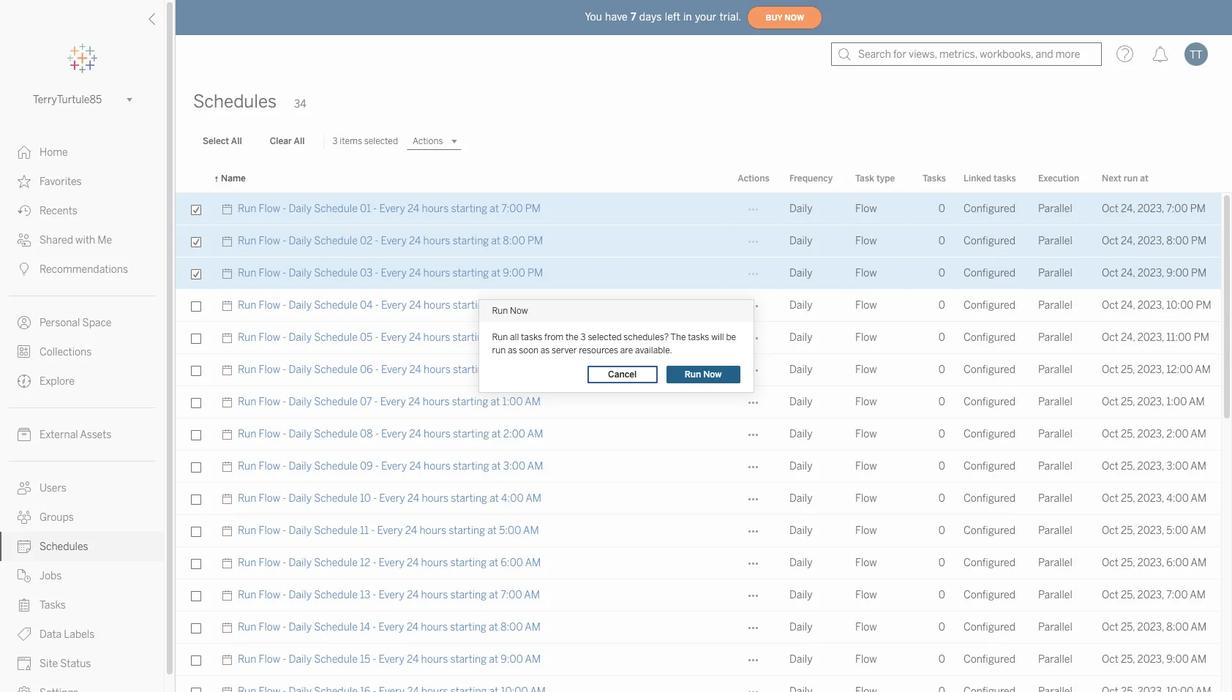 Task type: vqa. For each thing, say whether or not it's contained in the screenshot.
the topmost the shared
no



Task type: describe. For each thing, give the bounding box(es) containing it.
explore
[[40, 375, 75, 388]]

configured for oct 25, 2023, 2:00 am
[[964, 428, 1016, 440]]

run flow - daily schedule 14 - every 24 hours starting at 8:00 am link
[[238, 612, 541, 644]]

groups link
[[0, 503, 164, 532]]

configured for oct 25, 2023, 8:00 am
[[964, 621, 1016, 634]]

configured for oct 25, 2023, 6:00 am
[[964, 557, 1016, 569]]

task type
[[855, 173, 895, 184]]

0 horizontal spatial now
[[510, 306, 528, 316]]

data labels
[[40, 629, 95, 641]]

run all tasks from the 3 selected schedules? the tasks will be run as soon as server resources are available.
[[492, 332, 736, 356]]

row group containing run flow - daily schedule 01 - every 24 hours starting at 7:00 pm
[[176, 193, 1221, 692]]

at for run flow - daily schedule 04 - every 24 hours starting at 10:00 pm
[[491, 299, 501, 312]]

0 for oct 24, 2023, 9:00 pm
[[939, 267, 945, 280]]

7:00 inside the run flow - daily schedule 01 - every 24 hours starting at 7:00 pm "link"
[[501, 203, 523, 215]]

2 3:00 from the left
[[1166, 460, 1189, 473]]

run flow - daily schedule 15 - every 24 hours starting at 9:00 am
[[238, 653, 541, 666]]

24 for 13
[[407, 589, 419, 601]]

row containing run flow - daily schedule 14 - every 24 hours starting at 8:00 am
[[176, 612, 1221, 644]]

from
[[544, 332, 564, 342]]

select
[[203, 136, 229, 146]]

2 horizontal spatial tasks
[[994, 173, 1016, 184]]

grid containing run flow - daily schedule 01 - every 24 hours starting at 7:00 pm
[[176, 165, 1232, 692]]

run for 11
[[238, 525, 256, 537]]

parallel for oct 25, 2023, 8:00 am
[[1038, 621, 1073, 634]]

row containing run flow - daily schedule 05 - every 24 hours starting at 11:00 pm
[[176, 322, 1221, 354]]

run now button
[[666, 366, 740, 383]]

schedule image for run flow - daily schedule 08 - every 24 hours starting at 2:00 am
[[221, 419, 238, 451]]

starting for run flow - daily schedule 14 - every 24 hours starting at 8:00 am
[[450, 621, 486, 634]]

0 horizontal spatial run now
[[492, 306, 528, 316]]

tasks link
[[0, 590, 164, 620]]

every for 02
[[381, 235, 407, 247]]

run flow - daily schedule 08 - every 24 hours starting at 2:00 am
[[238, 428, 543, 440]]

run flow - daily schedule 06 - every 24 hours starting at 12:00 am link
[[238, 354, 548, 386]]

daily inside "link"
[[289, 203, 312, 215]]

14
[[360, 621, 370, 634]]

hours for 07
[[423, 396, 450, 408]]

2023, for oct 25, 2023, 1:00 am
[[1137, 396, 1164, 408]]

jobs link
[[0, 561, 164, 590]]

run flow - daily schedule 10 - every 24 hours starting at 4:00 am
[[238, 492, 541, 505]]

1 5:00 from the left
[[499, 525, 521, 537]]

schedule for 04
[[314, 299, 358, 312]]

every for 01
[[379, 203, 405, 215]]

every for 03
[[381, 267, 407, 280]]

next
[[1102, 173, 1122, 184]]

2 10:00 from the left
[[1167, 299, 1194, 312]]

schedule image for run flow - daily schedule 10 - every 24 hours starting at 4:00 am
[[221, 483, 238, 515]]

at for run flow - daily schedule 06 - every 24 hours starting at 12:00 am
[[492, 364, 501, 376]]

run for 13
[[238, 589, 256, 601]]

collections link
[[0, 337, 164, 367]]

schedules link
[[0, 532, 164, 561]]

data
[[40, 629, 62, 641]]

configured for oct 24, 2023, 8:00 pm
[[964, 235, 1016, 247]]

run inside button
[[685, 370, 701, 380]]

clear all button
[[260, 132, 314, 150]]

space
[[82, 317, 112, 329]]

05
[[360, 331, 373, 344]]

2 2:00 from the left
[[1166, 428, 1189, 440]]

shared with me
[[40, 234, 112, 247]]

run flow - daily schedule 03 - every 24 hours starting at 9:00 pm
[[238, 267, 543, 280]]

08
[[360, 428, 373, 440]]

run for 04
[[238, 299, 256, 312]]

03
[[360, 267, 373, 280]]

24 for 14
[[407, 621, 419, 634]]

task
[[855, 173, 874, 184]]

oct 24, 2023, 11:00 pm
[[1102, 331, 1209, 344]]

0 for oct 25, 2023, 7:00 am
[[939, 589, 945, 601]]

run flow - daily schedule 09 - every 24 hours starting at 3:00 am
[[238, 460, 543, 473]]

run flow - daily schedule 13 - every 24 hours starting at 7:00 am link
[[238, 580, 540, 612]]

2023, for oct 24, 2023, 10:00 pm
[[1138, 299, 1164, 312]]

linked
[[964, 173, 991, 184]]

0 for oct 25, 2023, 8:00 am
[[939, 621, 945, 634]]

1:00 inside run flow - daily schedule 07 - every 24 hours starting at 1:00 am link
[[502, 396, 523, 408]]

shared with me link
[[0, 225, 164, 255]]

2023, for oct 24, 2023, 8:00 pm
[[1138, 235, 1164, 247]]

25, for oct 25, 2023, 12:00 am
[[1121, 364, 1135, 376]]

starting for run flow - daily schedule 11 - every 24 hours starting at 5:00 am
[[449, 525, 485, 537]]

run flow - daily schedule 06 - every 24 hours starting at 12:00 am
[[238, 364, 548, 376]]

schedules inside main navigation. press the up and down arrow keys to access links. element
[[40, 541, 88, 553]]

2 6:00 from the left
[[1166, 557, 1189, 569]]

starting for run flow - daily schedule 04 - every 24 hours starting at 10:00 pm
[[453, 299, 489, 312]]

at for run flow - daily schedule 07 - every 24 hours starting at 1:00 am
[[491, 396, 500, 408]]

06
[[360, 364, 373, 376]]

pm inside "link"
[[525, 203, 541, 215]]

oct for oct 25, 2023, 3:00 am
[[1102, 460, 1119, 473]]

oct 25, 2023, 8:00 am
[[1102, 621, 1207, 634]]

hours for 12
[[421, 557, 448, 569]]

oct 25, 2023, 9:00 am
[[1102, 653, 1207, 666]]

status
[[60, 658, 91, 670]]

starting for run flow - daily schedule 06 - every 24 hours starting at 12:00 am
[[453, 364, 489, 376]]

schedule for 15
[[314, 653, 358, 666]]

at for run flow - daily schedule 14 - every 24 hours starting at 8:00 am
[[489, 621, 498, 634]]

at for run flow - daily schedule 08 - every 24 hours starting at 2:00 am
[[492, 428, 501, 440]]

2023, for oct 25, 2023, 2:00 am
[[1137, 428, 1164, 440]]

11
[[360, 525, 369, 537]]

02
[[360, 235, 373, 247]]

configured for oct 24, 2023, 7:00 pm
[[964, 203, 1016, 215]]

in
[[683, 11, 692, 23]]

recommendations link
[[0, 255, 164, 284]]

hours for 03
[[423, 267, 450, 280]]

jobs
[[40, 570, 62, 582]]

select all button
[[193, 132, 251, 150]]

parallel for oct 25, 2023, 12:00 am
[[1038, 364, 1073, 376]]

24 for 06
[[409, 364, 421, 376]]

data labels link
[[0, 620, 164, 649]]

parallel for oct 25, 2023, 6:00 am
[[1038, 557, 1073, 569]]

clear all
[[270, 136, 305, 146]]

parallel for oct 25, 2023, 9:00 am
[[1038, 653, 1073, 666]]

configured for oct 25, 2023, 4:00 am
[[964, 492, 1016, 505]]

row containing run flow - daily schedule 13 - every 24 hours starting at 7:00 am
[[176, 580, 1221, 612]]

2023, for oct 25, 2023, 3:00 am
[[1137, 460, 1164, 473]]

tasks inside main navigation. press the up and down arrow keys to access links. element
[[40, 599, 66, 612]]

at for run flow - daily schedule 11 - every 24 hours starting at 5:00 am
[[487, 525, 497, 537]]

external
[[40, 429, 78, 441]]

home
[[40, 146, 68, 159]]

run flow - daily schedule 08 - every 24 hours starting at 2:00 am link
[[238, 419, 543, 451]]

oct 24, 2023, 7:00 pm
[[1102, 203, 1206, 215]]

2 11:00 from the left
[[1167, 331, 1192, 344]]

2023, for oct 25, 2023, 5:00 am
[[1137, 525, 1164, 537]]

schedule image for run flow - daily schedule 13 - every 24 hours starting at 7:00 am
[[221, 580, 238, 612]]

schedule image for run flow - daily schedule 07 - every 24 hours starting at 1:00 am
[[221, 386, 238, 419]]

run flow - daily schedule 05 - every 24 hours starting at 11:00 pm
[[238, 331, 546, 344]]

parallel for oct 25, 2023, 3:00 am
[[1038, 460, 1073, 473]]

run for 3
[[492, 332, 508, 342]]

2023, for oct 25, 2023, 4:00 am
[[1137, 492, 1164, 505]]

server
[[552, 345, 577, 356]]

run flow - daily schedule 05 - every 24 hours starting at 11:00 pm link
[[238, 322, 546, 354]]

1 as from the left
[[508, 345, 517, 356]]

parallel for oct 24, 2023, 9:00 pm
[[1038, 267, 1073, 280]]

run flow - daily schedule 12 - every 24 hours starting at 6:00 am
[[238, 557, 541, 569]]

12
[[360, 557, 370, 569]]

1 6:00 from the left
[[501, 557, 523, 569]]

execution
[[1038, 173, 1079, 184]]

0 for oct 25, 2023, 9:00 am
[[939, 653, 945, 666]]

type
[[877, 173, 895, 184]]

home link
[[0, 138, 164, 167]]

favorites
[[40, 176, 82, 188]]

linked tasks
[[964, 173, 1016, 184]]

every for 05
[[381, 331, 407, 344]]

0 for oct 25, 2023, 2:00 am
[[939, 428, 945, 440]]

run flow - daily schedule 01 - every 24 hours starting at 7:00 pm link
[[238, 193, 541, 225]]

schedule for 09
[[314, 460, 358, 473]]

24 for 05
[[409, 331, 421, 344]]

04
[[360, 299, 373, 312]]

oct 24, 2023, 10:00 pm
[[1102, 299, 1212, 312]]

schedule image for run flow - daily schedule 05 - every 24 hours starting at 11:00 pm
[[221, 322, 238, 354]]

oct 24, 2023, 8:00 pm
[[1102, 235, 1207, 247]]

25, for oct 25, 2023, 9:00 am
[[1121, 653, 1135, 666]]

the
[[671, 332, 686, 342]]

recommendations
[[40, 263, 128, 276]]

2 as from the left
[[541, 345, 550, 356]]

hours for 04
[[424, 299, 451, 312]]

25, for oct 25, 2023, 6:00 am
[[1121, 557, 1135, 569]]

select all
[[203, 136, 242, 146]]

oct 25, 2023, 6:00 am
[[1102, 557, 1207, 569]]

0 horizontal spatial selected
[[364, 136, 398, 146]]

run flow - daily schedule 07 - every 24 hours starting at 1:00 am
[[238, 396, 541, 408]]

every for 06
[[381, 364, 407, 376]]

run flow - daily schedule 07 - every 24 hours starting at 1:00 am link
[[238, 386, 541, 419]]

schedule for 14
[[314, 621, 358, 634]]

oct for oct 25, 2023, 6:00 am
[[1102, 557, 1119, 569]]

at for run flow - daily schedule 09 - every 24 hours starting at 3:00 am
[[492, 460, 501, 473]]

oct for oct 25, 2023, 4:00 am
[[1102, 492, 1119, 505]]

row containing run flow - daily schedule 15 - every 24 hours starting at 9:00 am
[[176, 644, 1221, 676]]

34
[[294, 98, 306, 110]]

schedule for 06
[[314, 364, 358, 376]]

configured for oct 25, 2023, 5:00 am
[[964, 525, 1016, 537]]

every for 04
[[381, 299, 407, 312]]

run now inside button
[[685, 370, 722, 380]]

0 for oct 24, 2023, 8:00 pm
[[939, 235, 945, 247]]

2023, for oct 25, 2023, 9:00 am
[[1137, 653, 1164, 666]]

you have 7 days left in your trial.
[[585, 11, 742, 23]]

hours for 11
[[420, 525, 446, 537]]

2 4:00 from the left
[[1166, 492, 1189, 505]]

run for 03
[[238, 267, 256, 280]]

run for 12
[[238, 557, 256, 569]]

24 for 12
[[407, 557, 419, 569]]

24 for 08
[[409, 428, 421, 440]]

row containing run flow - daily schedule 08 - every 24 hours starting at 2:00 am
[[176, 419, 1221, 451]]

personal
[[40, 317, 80, 329]]

oct for oct 25, 2023, 2:00 am
[[1102, 428, 1119, 440]]

24 for 09
[[409, 460, 421, 473]]

row containing run flow - daily schedule 12 - every 24 hours starting at 6:00 am
[[176, 547, 1221, 580]]

hours for 05
[[423, 331, 450, 344]]

next run at
[[1102, 173, 1149, 184]]

7:00 inside run flow - daily schedule 13 - every 24 hours starting at 7:00 am link
[[501, 589, 522, 601]]

site status link
[[0, 649, 164, 678]]



Task type: locate. For each thing, give the bounding box(es) containing it.
oct 24, 2023, 9:00 pm
[[1102, 267, 1207, 280]]

groups
[[40, 511, 74, 524]]

3 inside run all tasks from the 3 selected schedules? the tasks will be run as soon as server resources are available.
[[581, 332, 586, 342]]

hours up run flow - daily schedule 04 - every 24 hours starting at 10:00 pm
[[423, 267, 450, 280]]

items
[[340, 136, 362, 146]]

1 vertical spatial schedules
[[40, 541, 88, 553]]

1 horizontal spatial 5:00
[[1166, 525, 1189, 537]]

oct up oct 25, 2023, 2:00 am
[[1102, 396, 1119, 408]]

7 row from the top
[[176, 386, 1221, 419]]

24, for oct 24, 2023, 7:00 pm
[[1121, 203, 1135, 215]]

1 horizontal spatial run now
[[685, 370, 722, 380]]

at for run flow - daily schedule 12 - every 24 hours starting at 6:00 am
[[489, 557, 498, 569]]

14 2023, from the top
[[1137, 621, 1164, 634]]

hours inside 'run flow - daily schedule 12 - every 24 hours starting at 6:00 am' link
[[421, 557, 448, 569]]

10 0 from the top
[[939, 492, 945, 505]]

schedule left 14
[[314, 621, 358, 634]]

1 horizontal spatial selected
[[588, 332, 622, 342]]

run now up all
[[492, 306, 528, 316]]

oct for oct 25, 2023, 1:00 am
[[1102, 396, 1119, 408]]

at for run flow - daily schedule 05 - every 24 hours starting at 11:00 pm
[[491, 331, 501, 344]]

run
[[238, 203, 256, 215], [238, 235, 256, 247], [238, 267, 256, 280], [238, 299, 256, 312], [492, 306, 508, 316], [238, 331, 256, 344], [492, 332, 508, 342], [238, 364, 256, 376], [685, 370, 701, 380], [238, 396, 256, 408], [238, 428, 256, 440], [238, 460, 256, 473], [238, 492, 256, 505], [238, 525, 256, 537], [238, 557, 256, 569], [238, 589, 256, 601], [238, 621, 256, 634], [238, 653, 256, 666]]

3 schedule image from the top
[[221, 451, 238, 483]]

3:00 inside 'run flow - daily schedule 09 - every 24 hours starting at 3:00 am' link
[[503, 460, 525, 473]]

run for 09
[[238, 460, 256, 473]]

1 horizontal spatial 6:00
[[1166, 557, 1189, 569]]

1:00
[[502, 396, 523, 408], [1166, 396, 1187, 408]]

run flow - daily schedule 13 - every 24 hours starting at 7:00 am
[[238, 589, 540, 601]]

run flow - daily schedule 03 - every 24 hours starting at 9:00 pm link
[[238, 258, 543, 290]]

12 configured from the top
[[964, 557, 1016, 569]]

hours inside run flow - daily schedule 06 - every 24 hours starting at 12:00 am link
[[424, 364, 451, 376]]

24, up oct 25, 2023, 12:00 am
[[1121, 331, 1135, 344]]

schedule left 13
[[314, 589, 358, 601]]

name
[[221, 173, 246, 184]]

actions
[[738, 173, 770, 184]]

0 vertical spatial tasks
[[923, 173, 946, 184]]

25, for oct 25, 2023, 3:00 am
[[1121, 460, 1135, 473]]

hours inside run flow - daily schedule 11 - every 24 hours starting at 5:00 am link
[[420, 525, 446, 537]]

every inside "link"
[[379, 203, 405, 215]]

trial.
[[720, 11, 742, 23]]

2023, for oct 24, 2023, 7:00 pm
[[1138, 203, 1164, 215]]

cancel button
[[587, 366, 658, 383]]

6 oct from the top
[[1102, 364, 1119, 376]]

schedule left the 10
[[314, 492, 358, 505]]

every right 14
[[378, 621, 404, 634]]

25, up oct 25, 2023, 7:00 am
[[1121, 557, 1135, 569]]

every for 11
[[377, 525, 403, 537]]

2023, up oct 25, 2023, 1:00 am
[[1137, 364, 1164, 376]]

1 horizontal spatial 11:00
[[1167, 331, 1192, 344]]

24, down oct 24, 2023, 8:00 pm
[[1121, 267, 1135, 280]]

with
[[75, 234, 95, 247]]

every right the 10
[[379, 492, 405, 505]]

1 horizontal spatial 3
[[581, 332, 586, 342]]

0 vertical spatial 3
[[333, 136, 338, 146]]

0 for oct 24, 2023, 7:00 pm
[[939, 203, 945, 215]]

25, up oct 25, 2023, 2:00 am
[[1121, 396, 1135, 408]]

hours up run flow - daily schedule 02 - every 24 hours starting at 8:00 pm
[[422, 203, 449, 215]]

1 horizontal spatial tasks
[[688, 332, 709, 342]]

1 vertical spatial run now
[[685, 370, 722, 380]]

4 25, from the top
[[1121, 460, 1135, 473]]

hours up the run flow - daily schedule 09 - every 24 hours starting at 3:00 am
[[424, 428, 451, 440]]

oct down oct 24, 2023, 7:00 pm
[[1102, 235, 1119, 247]]

at
[[1140, 173, 1149, 184], [490, 203, 499, 215], [491, 235, 501, 247], [491, 267, 501, 280], [491, 299, 501, 312], [491, 331, 501, 344], [492, 364, 501, 376], [491, 396, 500, 408], [492, 428, 501, 440], [492, 460, 501, 473], [490, 492, 499, 505], [487, 525, 497, 537], [489, 557, 498, 569], [489, 589, 498, 601], [489, 621, 498, 634], [489, 653, 498, 666]]

1 25, from the top
[[1121, 364, 1135, 376]]

now for buy now 'button'
[[785, 13, 804, 22]]

0
[[939, 203, 945, 215], [939, 235, 945, 247], [939, 267, 945, 280], [939, 299, 945, 312], [939, 331, 945, 344], [939, 364, 945, 376], [939, 396, 945, 408], [939, 428, 945, 440], [939, 460, 945, 473], [939, 492, 945, 505], [939, 525, 945, 537], [939, 557, 945, 569], [939, 589, 945, 601], [939, 621, 945, 634], [939, 653, 945, 666]]

11:00 up soon
[[503, 331, 528, 344]]

all for select all
[[231, 136, 242, 146]]

hours inside the run flow - daily schedule 01 - every 24 hours starting at 7:00 pm "link"
[[422, 203, 449, 215]]

schedule left 15
[[314, 653, 358, 666]]

8:00
[[503, 235, 525, 247], [1167, 235, 1189, 247], [500, 621, 523, 634], [1166, 621, 1189, 634]]

7 schedule from the top
[[314, 396, 358, 408]]

tasks up soon
[[521, 332, 542, 342]]

0 horizontal spatial 4:00
[[501, 492, 524, 505]]

run flow - daily schedule 09 - every 24 hours starting at 3:00 am link
[[238, 451, 543, 483]]

run for 01
[[238, 203, 256, 215]]

selected inside run all tasks from the 3 selected schedules? the tasks will be run as soon as server resources are available.
[[588, 332, 622, 342]]

2023, down oct 24, 2023, 8:00 pm
[[1138, 267, 1164, 280]]

favorites link
[[0, 167, 164, 196]]

25, for oct 25, 2023, 8:00 am
[[1121, 621, 1135, 634]]

row containing run flow - daily schedule 09 - every 24 hours starting at 3:00 am
[[176, 451, 1221, 483]]

0 horizontal spatial tasks
[[521, 332, 542, 342]]

3 schedule from the top
[[314, 267, 358, 280]]

3:00
[[503, 460, 525, 473], [1166, 460, 1189, 473]]

1 horizontal spatial as
[[541, 345, 550, 356]]

9 25, from the top
[[1121, 621, 1135, 634]]

1 configured from the top
[[964, 203, 1016, 215]]

24 up run flow - daily schedule 05 - every 24 hours starting at 11:00 pm
[[409, 299, 421, 312]]

25, down oct 25, 2023, 4:00 am
[[1121, 525, 1135, 537]]

oct down oct 25, 2023, 7:00 am
[[1102, 621, 1119, 634]]

1 4:00 from the left
[[501, 492, 524, 505]]

oct down next
[[1102, 203, 1119, 215]]

8 0 from the top
[[939, 428, 945, 440]]

1:00 down soon
[[502, 396, 523, 408]]

days
[[639, 11, 662, 23]]

selected up resources
[[588, 332, 622, 342]]

hours for 14
[[421, 621, 448, 634]]

1 3:00 from the left
[[503, 460, 525, 473]]

now inside 'button'
[[785, 13, 804, 22]]

6:00
[[501, 557, 523, 569], [1166, 557, 1189, 569]]

3 configured from the top
[[964, 267, 1016, 280]]

schedule left 03
[[314, 267, 358, 280]]

11 oct from the top
[[1102, 525, 1119, 537]]

run flow - daily schedule 01 - every 24 hours starting at 7:00 pm
[[238, 203, 541, 215]]

now right buy
[[785, 13, 804, 22]]

1 vertical spatial selected
[[588, 332, 622, 342]]

oct up oct 25, 2023, 7:00 am
[[1102, 557, 1119, 569]]

run right next
[[1124, 173, 1138, 184]]

7 2023, from the top
[[1137, 396, 1164, 408]]

the
[[566, 332, 579, 342]]

0 vertical spatial run
[[1124, 173, 1138, 184]]

2023, down oct 25, 2023, 8:00 am on the right bottom of the page
[[1137, 653, 1164, 666]]

oct up oct 25, 2023, 12:00 am
[[1102, 331, 1119, 344]]

0 horizontal spatial 5:00
[[499, 525, 521, 537]]

1 0 from the top
[[939, 203, 945, 215]]

2 schedule image from the top
[[221, 225, 238, 258]]

schedule image for run flow - daily schedule 01 - every 24 hours starting at 7:00 pm
[[221, 193, 238, 225]]

every for 15
[[379, 653, 404, 666]]

oct for oct 25, 2023, 5:00 am
[[1102, 525, 1119, 537]]

8 parallel from the top
[[1038, 428, 1073, 440]]

run for 05
[[238, 331, 256, 344]]

collections
[[40, 346, 92, 359]]

5 schedule image from the top
[[221, 515, 238, 547]]

25, for oct 25, 2023, 2:00 am
[[1121, 428, 1135, 440]]

recents link
[[0, 196, 164, 225]]

hours inside run flow - daily schedule 03 - every 24 hours starting at 9:00 pm link
[[423, 267, 450, 280]]

row containing run flow - daily schedule 06 - every 24 hours starting at 12:00 am
[[176, 354, 1221, 386]]

24 for 04
[[409, 299, 421, 312]]

7 25, from the top
[[1121, 557, 1135, 569]]

schedule left 02
[[314, 235, 358, 247]]

run flow - daily schedule 11 - every 24 hours starting at 5:00 am
[[238, 525, 539, 537]]

run flow - daily schedule 15 - every 24 hours starting at 9:00 am link
[[238, 644, 541, 676]]

hours inside run flow - daily schedule 10 - every 24 hours starting at 4:00 am link
[[422, 492, 449, 505]]

0 for oct 25, 2023, 6:00 am
[[939, 557, 945, 569]]

parallel for oct 25, 2023, 5:00 am
[[1038, 525, 1073, 537]]

at for run flow - daily schedule 03 - every 24 hours starting at 9:00 pm
[[491, 267, 501, 280]]

flow inside "link"
[[259, 203, 280, 215]]

0 horizontal spatial run
[[492, 345, 506, 356]]

24 down run flow - daily schedule 05 - every 24 hours starting at 11:00 pm link
[[409, 364, 421, 376]]

9 schedule image from the top
[[221, 612, 238, 644]]

row containing run flow - daily schedule 07 - every 24 hours starting at 1:00 am
[[176, 386, 1221, 419]]

10
[[360, 492, 371, 505]]

navigation panel element
[[0, 44, 164, 692]]

3 25, from the top
[[1121, 428, 1135, 440]]

at for run flow - daily schedule 10 - every 24 hours starting at 4:00 am
[[490, 492, 499, 505]]

1 horizontal spatial 3:00
[[1166, 460, 1189, 473]]

1 horizontal spatial 10:00
[[1167, 299, 1194, 312]]

external assets
[[40, 429, 111, 441]]

buy
[[766, 13, 783, 22]]

6 schedule from the top
[[314, 364, 358, 376]]

2 all from the left
[[294, 136, 305, 146]]

2023, for oct 25, 2023, 12:00 am
[[1137, 364, 1164, 376]]

configured for oct 25, 2023, 3:00 am
[[964, 460, 1016, 473]]

every for 08
[[381, 428, 407, 440]]

01
[[360, 203, 371, 215]]

11 configured from the top
[[964, 525, 1016, 537]]

11 row from the top
[[176, 515, 1221, 547]]

hours for 01
[[422, 203, 449, 215]]

7:00
[[501, 203, 523, 215], [1167, 203, 1188, 215], [501, 589, 522, 601], [1166, 589, 1188, 601]]

12 2023, from the top
[[1137, 557, 1164, 569]]

1 horizontal spatial run
[[1124, 173, 1138, 184]]

2 5:00 from the left
[[1166, 525, 1189, 537]]

schedule left 01
[[314, 203, 358, 215]]

15 configured from the top
[[964, 653, 1016, 666]]

selected right items
[[364, 136, 398, 146]]

0 horizontal spatial 11:00
[[503, 331, 528, 344]]

hours up run flow - daily schedule 03 - every 24 hours starting at 9:00 pm
[[423, 235, 450, 247]]

24 down run flow - daily schedule 06 - every 24 hours starting at 12:00 am link
[[408, 396, 420, 408]]

14 configured from the top
[[964, 621, 1016, 634]]

hours down the run flow - daily schedule 14 - every 24 hours starting at 8:00 am link
[[421, 653, 448, 666]]

16 row from the top
[[176, 676, 1221, 692]]

24 down 'run flow - daily schedule 09 - every 24 hours starting at 3:00 am' link
[[407, 492, 419, 505]]

main navigation. press the up and down arrow keys to access links. element
[[0, 138, 164, 692]]

0 horizontal spatial 2:00
[[503, 428, 525, 440]]

25, down oct 25, 2023, 1:00 am
[[1121, 428, 1135, 440]]

2023, down oct 24, 2023, 7:00 pm
[[1138, 235, 1164, 247]]

1 horizontal spatial now
[[703, 370, 722, 380]]

every right 06
[[381, 364, 407, 376]]

users
[[40, 482, 67, 495]]

1 horizontal spatial 12:00
[[1166, 364, 1193, 376]]

11 parallel from the top
[[1038, 525, 1073, 537]]

2 oct from the top
[[1102, 235, 1119, 247]]

hours
[[422, 203, 449, 215], [423, 235, 450, 247], [423, 267, 450, 280], [424, 299, 451, 312], [423, 331, 450, 344], [424, 364, 451, 376], [423, 396, 450, 408], [424, 428, 451, 440], [424, 460, 451, 473], [422, 492, 449, 505], [420, 525, 446, 537], [421, 557, 448, 569], [421, 589, 448, 601], [421, 621, 448, 634], [421, 653, 448, 666]]

every right 13
[[379, 589, 404, 601]]

hours inside the run flow - daily schedule 02 - every 24 hours starting at 8:00 pm link
[[423, 235, 450, 247]]

25,
[[1121, 364, 1135, 376], [1121, 396, 1135, 408], [1121, 428, 1135, 440], [1121, 460, 1135, 473], [1121, 492, 1135, 505], [1121, 525, 1135, 537], [1121, 557, 1135, 569], [1121, 589, 1135, 601], [1121, 621, 1135, 634], [1121, 653, 1135, 666]]

24 for 10
[[407, 492, 419, 505]]

schedule left 07
[[314, 396, 358, 408]]

4 schedule image from the top
[[221, 322, 238, 354]]

25, up oct 25, 2023, 1:00 am
[[1121, 364, 1135, 376]]

row containing run flow - daily schedule 11 - every 24 hours starting at 5:00 am
[[176, 515, 1221, 547]]

am
[[532, 364, 548, 376], [1195, 364, 1211, 376], [525, 396, 541, 408], [1189, 396, 1205, 408], [527, 428, 543, 440], [1191, 428, 1206, 440], [527, 460, 543, 473], [1191, 460, 1207, 473], [526, 492, 541, 505], [1191, 492, 1207, 505], [523, 525, 539, 537], [1191, 525, 1206, 537], [525, 557, 541, 569], [1191, 557, 1207, 569], [524, 589, 540, 601], [1190, 589, 1206, 601], [525, 621, 541, 634], [1191, 621, 1207, 634], [525, 653, 541, 666], [1191, 653, 1207, 666]]

assets
[[80, 429, 111, 441]]

3 right the the
[[581, 332, 586, 342]]

oct 25, 2023, 12:00 am
[[1102, 364, 1211, 376]]

0 vertical spatial schedules
[[193, 91, 277, 112]]

0 for oct 25, 2023, 12:00 am
[[939, 364, 945, 376]]

6 schedule image from the top
[[221, 676, 238, 692]]

2023, up oct 25, 2023, 2:00 am
[[1137, 396, 1164, 408]]

now up all
[[510, 306, 528, 316]]

every right 02
[[381, 235, 407, 247]]

24, for oct 24, 2023, 11:00 pm
[[1121, 331, 1135, 344]]

oct 25, 2023, 5:00 am
[[1102, 525, 1206, 537]]

0 vertical spatial run now
[[492, 306, 528, 316]]

frequency
[[790, 173, 833, 184]]

schedule left 08
[[314, 428, 358, 440]]

2 2023, from the top
[[1138, 235, 1164, 247]]

11:00
[[503, 331, 528, 344], [1167, 331, 1192, 344]]

every for 12
[[379, 557, 405, 569]]

25, down oct 25, 2023, 8:00 am on the right bottom of the page
[[1121, 653, 1135, 666]]

7 0 from the top
[[939, 396, 945, 408]]

10 schedule image from the top
[[221, 644, 238, 676]]

hours inside 'run flow - daily schedule 09 - every 24 hours starting at 3:00 am' link
[[424, 460, 451, 473]]

1 parallel from the top
[[1038, 203, 1073, 215]]

0 for oct 25, 2023, 1:00 am
[[939, 396, 945, 408]]

row containing run flow - daily schedule 01 - every 24 hours starting at 7:00 pm
[[176, 193, 1221, 225]]

8 configured from the top
[[964, 428, 1016, 440]]

6 25, from the top
[[1121, 525, 1135, 537]]

schedule left 12
[[314, 557, 358, 569]]

starting for run flow - daily schedule 15 - every 24 hours starting at 9:00 am
[[450, 653, 487, 666]]

recents
[[40, 205, 77, 217]]

1:00 down oct 25, 2023, 12:00 am
[[1166, 396, 1187, 408]]

starting for run flow - daily schedule 09 - every 24 hours starting at 3:00 am
[[453, 460, 489, 473]]

1 10:00 from the left
[[503, 299, 530, 312]]

row containing run flow - daily schedule 04 - every 24 hours starting at 10:00 pm
[[176, 290, 1221, 322]]

hours down run flow - daily schedule 04 - every 24 hours starting at 10:00 pm link
[[423, 331, 450, 344]]

07
[[360, 396, 372, 408]]

8 row from the top
[[176, 419, 1221, 451]]

soon
[[519, 345, 539, 356]]

will
[[711, 332, 724, 342]]

3 items selected
[[333, 136, 398, 146]]

9 parallel from the top
[[1038, 460, 1073, 473]]

tasks left linked
[[923, 173, 946, 184]]

7 configured from the top
[[964, 396, 1016, 408]]

now inside button
[[703, 370, 722, 380]]

site
[[40, 658, 58, 670]]

configured for oct 25, 2023, 7:00 am
[[964, 589, 1016, 601]]

parallel for oct 25, 2023, 2:00 am
[[1038, 428, 1073, 440]]

schedule image
[[221, 193, 238, 225], [221, 225, 238, 258], [221, 258, 238, 290], [221, 322, 238, 354], [221, 354, 238, 386], [221, 419, 238, 451], [221, 547, 238, 580], [221, 580, 238, 612], [221, 612, 238, 644], [221, 644, 238, 676]]

1 vertical spatial tasks
[[40, 599, 66, 612]]

9 2023, from the top
[[1137, 460, 1164, 473]]

every right 09
[[381, 460, 407, 473]]

1 oct from the top
[[1102, 203, 1119, 215]]

10:00 up all
[[503, 299, 530, 312]]

25, for oct 25, 2023, 7:00 am
[[1121, 589, 1135, 601]]

5 24, from the top
[[1121, 331, 1135, 344]]

3 left items
[[333, 136, 338, 146]]

labels
[[64, 629, 95, 641]]

schedule for 07
[[314, 396, 358, 408]]

every right 11
[[377, 525, 403, 537]]

6 0 from the top
[[939, 364, 945, 376]]

parallel for oct 24, 2023, 7:00 pm
[[1038, 203, 1073, 215]]

hours inside run flow - daily schedule 13 - every 24 hours starting at 7:00 am link
[[421, 589, 448, 601]]

1 2023, from the top
[[1138, 203, 1164, 215]]

1 horizontal spatial 2:00
[[1166, 428, 1189, 440]]

oct down oct 25, 2023, 8:00 am on the right bottom of the page
[[1102, 653, 1119, 666]]

hours inside run flow - daily schedule 15 - every 24 hours starting at 9:00 am link
[[421, 653, 448, 666]]

0 horizontal spatial as
[[508, 345, 517, 356]]

24 inside "link"
[[407, 203, 420, 215]]

tasks left will
[[688, 332, 709, 342]]

2023, down oct 25, 2023, 1:00 am
[[1137, 428, 1164, 440]]

run flow - daily schedule 04 - every 24 hours starting at 10:00 pm link
[[238, 290, 548, 322]]

tasks down jobs
[[40, 599, 66, 612]]

row group
[[176, 193, 1221, 692]]

schedules up select all button
[[193, 91, 277, 112]]

run for 07
[[238, 396, 256, 408]]

3 schedule image from the top
[[221, 258, 238, 290]]

parallel for oct 25, 2023, 1:00 am
[[1038, 396, 1073, 408]]

0 horizontal spatial 10:00
[[503, 299, 530, 312]]

schedule image for run flow - daily schedule 12 - every 24 hours starting at 6:00 am
[[221, 547, 238, 580]]

24 down run flow - daily schedule 11 - every 24 hours starting at 5:00 am link
[[407, 557, 419, 569]]

1 schedule image from the top
[[221, 290, 238, 322]]

grid
[[176, 165, 1232, 692]]

0 horizontal spatial all
[[231, 136, 242, 146]]

hours for 13
[[421, 589, 448, 601]]

25, up oct 25, 2023, 8:00 am on the right bottom of the page
[[1121, 589, 1135, 601]]

schedule for 13
[[314, 589, 358, 601]]

15
[[360, 653, 370, 666]]

15 parallel from the top
[[1038, 653, 1073, 666]]

2023, down oct 25, 2023, 7:00 am
[[1137, 621, 1164, 634]]

oct up oct 25, 2023, 8:00 am on the right bottom of the page
[[1102, 589, 1119, 601]]

run flow - daily schedule 02 - every 24 hours starting at 8:00 pm link
[[238, 225, 543, 258]]

as down all
[[508, 345, 517, 356]]

1 horizontal spatial 1:00
[[1166, 396, 1187, 408]]

1 vertical spatial run
[[492, 345, 506, 356]]

5 row from the top
[[176, 322, 1221, 354]]

row containing run flow - daily schedule 03 - every 24 hours starting at 9:00 pm
[[176, 258, 1221, 290]]

run for 14
[[238, 621, 256, 634]]

1 12:00 from the left
[[503, 364, 530, 376]]

11:00 down oct 24, 2023, 10:00 pm
[[1167, 331, 1192, 344]]

0 vertical spatial selected
[[364, 136, 398, 146]]

5 oct from the top
[[1102, 331, 1119, 344]]

24 for 02
[[409, 235, 421, 247]]

2023, up oct 24, 2023, 8:00 pm
[[1138, 203, 1164, 215]]

explore link
[[0, 367, 164, 396]]

at inside "link"
[[490, 203, 499, 215]]

2023, up oct 25, 2023, 8:00 am on the right bottom of the page
[[1137, 589, 1164, 601]]

every for 10
[[379, 492, 405, 505]]

schedule image for run flow - daily schedule 06 - every 24 hours starting at 12:00 am
[[221, 354, 238, 386]]

0 vertical spatial now
[[785, 13, 804, 22]]

2 horizontal spatial now
[[785, 13, 804, 22]]

me
[[98, 234, 112, 247]]

personal space link
[[0, 308, 164, 337]]

0 horizontal spatial 1:00
[[502, 396, 523, 408]]

24 up run flow - daily schedule 02 - every 24 hours starting at 8:00 pm
[[407, 203, 420, 215]]

oct for oct 25, 2023, 12:00 am
[[1102, 364, 1119, 376]]

4:00
[[501, 492, 524, 505], [1166, 492, 1189, 505]]

configured for oct 25, 2023, 9:00 am
[[964, 653, 1016, 666]]

0 horizontal spatial 6:00
[[501, 557, 523, 569]]

3 0 from the top
[[939, 267, 945, 280]]

4 0 from the top
[[939, 299, 945, 312]]

starting inside "link"
[[451, 203, 487, 215]]

25, down oct 25, 2023, 7:00 am
[[1121, 621, 1135, 634]]

13 0 from the top
[[939, 589, 945, 601]]

2023, down "oct 24, 2023, 9:00 pm"
[[1138, 299, 1164, 312]]

every right 01
[[379, 203, 405, 215]]

run inside "link"
[[238, 203, 256, 215]]

hours inside run flow - daily schedule 04 - every 24 hours starting at 10:00 pm link
[[424, 299, 451, 312]]

5 0 from the top
[[939, 331, 945, 344]]

10 configured from the top
[[964, 492, 1016, 505]]

at for run flow - daily schedule 15 - every 24 hours starting at 9:00 am
[[489, 653, 498, 666]]

11 2023, from the top
[[1137, 525, 1164, 537]]

3 2023, from the top
[[1138, 267, 1164, 280]]

hours inside run flow - daily schedule 07 - every 24 hours starting at 1:00 am link
[[423, 396, 450, 408]]

hours for 08
[[424, 428, 451, 440]]

row containing run flow - daily schedule 02 - every 24 hours starting at 8:00 pm
[[176, 225, 1221, 258]]

row
[[176, 193, 1221, 225], [176, 225, 1221, 258], [176, 258, 1221, 290], [176, 290, 1221, 322], [176, 322, 1221, 354], [176, 354, 1221, 386], [176, 386, 1221, 419], [176, 419, 1221, 451], [176, 451, 1221, 483], [176, 483, 1221, 515], [176, 515, 1221, 547], [176, 547, 1221, 580], [176, 580, 1221, 612], [176, 612, 1221, 644], [176, 644, 1221, 676], [176, 676, 1221, 692]]

0 for oct 24, 2023, 10:00 pm
[[939, 299, 945, 312]]

starting for run flow - daily schedule 01 - every 24 hours starting at 7:00 pm
[[451, 203, 487, 215]]

schedule for 02
[[314, 235, 358, 247]]

13 parallel from the top
[[1038, 589, 1073, 601]]

parallel for oct 24, 2023, 11:00 pm
[[1038, 331, 1073, 344]]

24 for 11
[[405, 525, 417, 537]]

13 configured from the top
[[964, 589, 1016, 601]]

hours inside the run flow - daily schedule 14 - every 24 hours starting at 8:00 am link
[[421, 621, 448, 634]]

oct down oct 25, 2023, 1:00 am
[[1102, 428, 1119, 440]]

1 horizontal spatial all
[[294, 136, 305, 146]]

now down will
[[703, 370, 722, 380]]

09
[[360, 460, 373, 473]]

2023, down oct 25, 2023, 4:00 am
[[1137, 525, 1164, 537]]

4 configured from the top
[[964, 299, 1016, 312]]

24, down next run at
[[1121, 203, 1135, 215]]

0 horizontal spatial 3
[[333, 136, 338, 146]]

schedule left "04"
[[314, 299, 358, 312]]

flow
[[259, 203, 280, 215], [855, 203, 877, 215], [259, 235, 280, 247], [855, 235, 877, 247], [259, 267, 280, 280], [855, 267, 877, 280], [259, 299, 280, 312], [855, 299, 877, 312], [259, 331, 280, 344], [855, 331, 877, 344], [259, 364, 280, 376], [855, 364, 877, 376], [259, 396, 280, 408], [855, 396, 877, 408], [259, 428, 280, 440], [855, 428, 877, 440], [259, 460, 280, 473], [855, 460, 877, 473], [259, 492, 280, 505], [855, 492, 877, 505], [259, 525, 280, 537], [855, 525, 877, 537], [259, 557, 280, 569], [855, 557, 877, 569], [259, 589, 280, 601], [855, 589, 877, 601], [259, 621, 280, 634], [855, 621, 877, 634], [259, 653, 280, 666], [855, 653, 877, 666]]

schedule left 11
[[314, 525, 358, 537]]

1 11:00 from the left
[[503, 331, 528, 344]]

14 schedule from the top
[[314, 621, 358, 634]]

1 horizontal spatial schedules
[[193, 91, 277, 112]]

hours for 15
[[421, 653, 448, 666]]

at for run flow - daily schedule 02 - every 24 hours starting at 8:00 pm
[[491, 235, 501, 247]]

run for 08
[[238, 428, 256, 440]]

schedule for 01
[[314, 203, 358, 215]]

resources
[[579, 345, 618, 356]]

schedule image for run flow - daily schedule 09 - every 24 hours starting at 3:00 am
[[221, 451, 238, 483]]

2 row from the top
[[176, 225, 1221, 258]]

4 schedule image from the top
[[221, 483, 238, 515]]

every right 08
[[381, 428, 407, 440]]

25, for oct 25, 2023, 4:00 am
[[1121, 492, 1135, 505]]

hours for 02
[[423, 235, 450, 247]]

2023, up oct 25, 2023, 12:00 am
[[1138, 331, 1164, 344]]

24 for 03
[[409, 267, 421, 280]]

0 horizontal spatial 12:00
[[503, 364, 530, 376]]

all right clear
[[294, 136, 305, 146]]

left
[[665, 11, 681, 23]]

hours inside run flow - daily schedule 05 - every 24 hours starting at 11:00 pm link
[[423, 331, 450, 344]]

oct for oct 24, 2023, 10:00 pm
[[1102, 299, 1119, 312]]

site status
[[40, 658, 91, 670]]

10:00 inside run flow - daily schedule 04 - every 24 hours starting at 10:00 pm link
[[503, 299, 530, 312]]

1 2:00 from the left
[[503, 428, 525, 440]]

all
[[231, 136, 242, 146], [294, 136, 305, 146]]

run now dialog
[[479, 300, 753, 392]]

2023, down oct 25, 2023, 2:00 am
[[1137, 460, 1164, 473]]

9:00
[[503, 267, 525, 280], [1167, 267, 1189, 280], [501, 653, 523, 666], [1166, 653, 1189, 666]]

24 down run flow - daily schedule 10 - every 24 hours starting at 4:00 am link
[[405, 525, 417, 537]]

every right 07
[[380, 396, 406, 408]]

13 2023, from the top
[[1137, 589, 1164, 601]]

11 schedule from the top
[[314, 525, 358, 537]]

cancel
[[608, 370, 637, 380]]

9 schedule from the top
[[314, 460, 358, 473]]

6 2023, from the top
[[1137, 364, 1164, 376]]

0 horizontal spatial 3:00
[[503, 460, 525, 473]]

hours for 09
[[424, 460, 451, 473]]

0 horizontal spatial schedules
[[40, 541, 88, 553]]

1 schedule from the top
[[314, 203, 358, 215]]

1 horizontal spatial tasks
[[923, 173, 946, 184]]

12:00 down oct 24, 2023, 11:00 pm
[[1166, 364, 1193, 376]]

oct for oct 24, 2023, 8:00 pm
[[1102, 235, 1119, 247]]

run now
[[492, 306, 528, 316], [685, 370, 722, 380]]

oct 25, 2023, 1:00 am
[[1102, 396, 1205, 408]]

2023, up oct 25, 2023, 5:00 am
[[1137, 492, 1164, 505]]

schedule for 03
[[314, 267, 358, 280]]

2 0 from the top
[[939, 235, 945, 247]]

tasks inside grid
[[923, 173, 946, 184]]

every for 07
[[380, 396, 406, 408]]

10 2023, from the top
[[1137, 492, 1164, 505]]

15 schedule from the top
[[314, 653, 358, 666]]

9 0 from the top
[[939, 460, 945, 473]]

2 25, from the top
[[1121, 396, 1135, 408]]

10:00
[[503, 299, 530, 312], [1167, 299, 1194, 312]]

2 configured from the top
[[964, 235, 1016, 247]]

run flow - daily schedule 04 - every 24 hours starting at 10:00 pm
[[238, 299, 548, 312]]

10 25, from the top
[[1121, 653, 1135, 666]]

3 row from the top
[[176, 258, 1221, 290]]

10 parallel from the top
[[1038, 492, 1073, 505]]

2 12:00 from the left
[[1166, 364, 1193, 376]]

24 for 15
[[407, 653, 419, 666]]

15 oct from the top
[[1102, 653, 1119, 666]]

10:00 up oct 24, 2023, 11:00 pm
[[1167, 299, 1194, 312]]

oct 25, 2023, 2:00 am
[[1102, 428, 1206, 440]]

oct 25, 2023, 3:00 am
[[1102, 460, 1207, 473]]

run inside run all tasks from the 3 selected schedules? the tasks will be run as soon as server resources are available.
[[492, 332, 508, 342]]

hours for 10
[[422, 492, 449, 505]]

hours inside run flow - daily schedule 08 - every 24 hours starting at 2:00 am link
[[424, 428, 451, 440]]

shared
[[40, 234, 73, 247]]

2 vertical spatial now
[[703, 370, 722, 380]]

2 1:00 from the left
[[1166, 396, 1187, 408]]

24 for 07
[[408, 396, 420, 408]]

24 up run flow - daily schedule 04 - every 24 hours starting at 10:00 pm
[[409, 267, 421, 280]]

24 down the run flow - daily schedule 14 - every 24 hours starting at 8:00 am link
[[407, 653, 419, 666]]

buy now button
[[747, 6, 823, 29]]

run flow - daily schedule 02 - every 24 hours starting at 8:00 pm
[[238, 235, 543, 247]]

be
[[726, 332, 736, 342]]

1 all from the left
[[231, 136, 242, 146]]

14 row from the top
[[176, 612, 1221, 644]]

1 vertical spatial 3
[[581, 332, 586, 342]]

0 horizontal spatial tasks
[[40, 599, 66, 612]]

1 vertical spatial now
[[510, 306, 528, 316]]

2023, for oct 25, 2023, 8:00 am
[[1137, 621, 1164, 634]]

you
[[585, 11, 602, 23]]

schedule for 08
[[314, 428, 358, 440]]

oct up oct 25, 2023, 5:00 am
[[1102, 492, 1119, 505]]

hours down run flow - daily schedule 05 - every 24 hours starting at 11:00 pm link
[[424, 364, 451, 376]]

8 2023, from the top
[[1137, 428, 1164, 440]]

schedule image
[[221, 290, 238, 322], [221, 386, 238, 419], [221, 451, 238, 483], [221, 483, 238, 515], [221, 515, 238, 547], [221, 676, 238, 692]]

25, down oct 25, 2023, 2:00 am
[[1121, 460, 1135, 473]]

oct down "oct 24, 2023, 9:00 pm"
[[1102, 299, 1119, 312]]

clear
[[270, 136, 292, 146]]

schedule inside "link"
[[314, 203, 358, 215]]

run inside run all tasks from the 3 selected schedules? the tasks will be run as soon as server resources are available.
[[492, 345, 506, 356]]

tasks
[[994, 173, 1016, 184], [521, 332, 542, 342], [688, 332, 709, 342]]

configured for oct 24, 2023, 11:00 pm
[[964, 331, 1016, 344]]

run flow - daily schedule 14 - every 24 hours starting at 8:00 am
[[238, 621, 541, 634]]

row containing run flow - daily schedule 10 - every 24 hours starting at 4:00 am
[[176, 483, 1221, 515]]

1 schedule image from the top
[[221, 193, 238, 225]]

13
[[360, 589, 370, 601]]

schedule image for run flow - daily schedule 14 - every 24 hours starting at 8:00 am
[[221, 612, 238, 644]]

24, down "oct 24, 2023, 9:00 pm"
[[1121, 299, 1135, 312]]

oct for oct 24, 2023, 11:00 pm
[[1102, 331, 1119, 344]]

1 horizontal spatial 4:00
[[1166, 492, 1189, 505]]

schedules down groups
[[40, 541, 88, 553]]

selected
[[364, 136, 398, 146], [588, 332, 622, 342]]

-
[[283, 203, 286, 215], [373, 203, 377, 215], [283, 235, 286, 247], [375, 235, 379, 247], [283, 267, 286, 280], [375, 267, 379, 280], [283, 299, 286, 312], [375, 299, 379, 312], [283, 331, 286, 344], [375, 331, 379, 344], [283, 364, 286, 376], [375, 364, 379, 376], [283, 396, 286, 408], [374, 396, 378, 408], [283, 428, 286, 440], [375, 428, 379, 440], [283, 460, 286, 473], [375, 460, 379, 473], [283, 492, 286, 505], [373, 492, 377, 505], [283, 525, 286, 537], [371, 525, 375, 537], [283, 557, 286, 569], [373, 557, 376, 569], [283, 589, 286, 601], [373, 589, 376, 601], [283, 621, 286, 634], [372, 621, 376, 634], [283, 653, 286, 666], [373, 653, 376, 666]]



